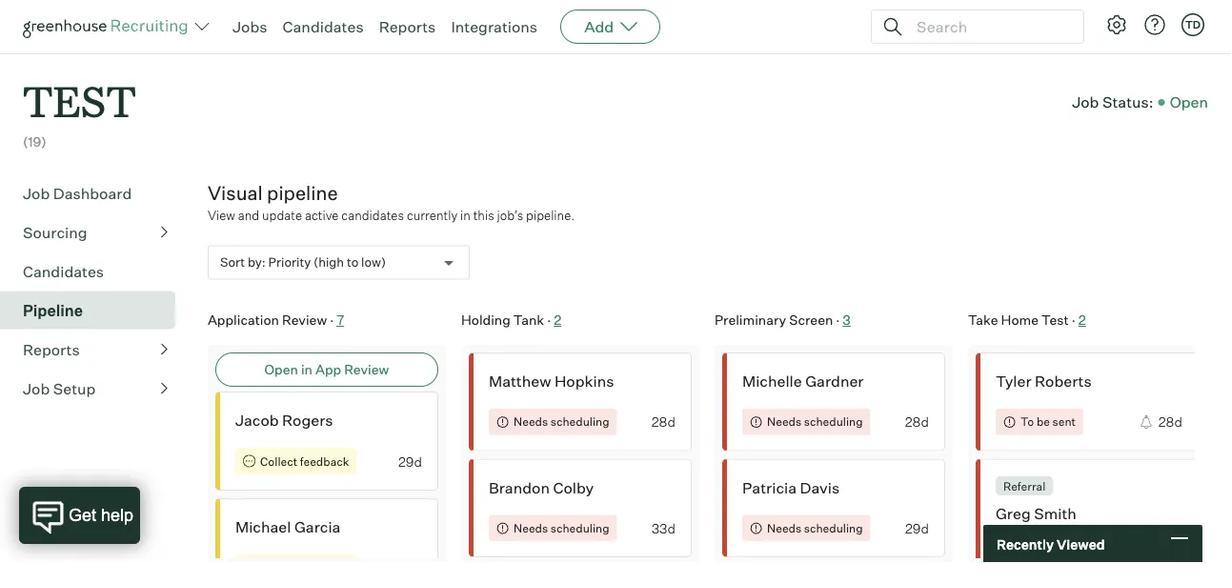Task type: vqa. For each thing, say whether or not it's contained in the screenshot.
Search text box
yes



Task type: locate. For each thing, give the bounding box(es) containing it.
candidates right jobs link
[[283, 17, 364, 36]]

1 horizontal spatial review
[[344, 361, 389, 378]]

2 2 from the left
[[1079, 311, 1087, 328]]

this
[[474, 208, 495, 223]]

rogers
[[282, 411, 333, 430]]

scheduling down gardner
[[804, 414, 863, 429]]

needs down michelle
[[768, 414, 802, 429]]

0 vertical spatial candidates
[[283, 17, 364, 36]]

29d for patricia davis
[[906, 520, 929, 536]]

1 vertical spatial be
[[1037, 547, 1051, 561]]

test
[[23, 72, 136, 129]]

scheduling down colby on the bottom of page
[[551, 521, 610, 535]]

scheduling for gardner
[[804, 414, 863, 429]]

1 vertical spatial to
[[1021, 547, 1035, 561]]

2 vertical spatial 29d
[[1159, 546, 1183, 563]]

needs down the patricia davis at the right bottom of page
[[768, 521, 802, 535]]

candidates link right jobs link
[[283, 17, 364, 36]]

tank
[[514, 311, 544, 328]]

review right app on the left of the page
[[344, 361, 389, 378]]

(19)
[[23, 134, 47, 150]]

and
[[238, 208, 260, 223]]

to be sent down tyler roberts at the bottom of the page
[[1021, 414, 1076, 429]]

to
[[347, 255, 359, 270]]

davis
[[800, 478, 840, 497]]

needs
[[514, 414, 548, 429], [768, 414, 802, 429], [514, 521, 548, 535], [768, 521, 802, 535]]

job up the "sourcing" at the top of page
[[23, 184, 50, 203]]

patricia davis
[[743, 478, 840, 497]]

to down greg smith
[[1021, 547, 1035, 561]]

td button
[[1182, 13, 1205, 36]]

2 horizontal spatial 28d
[[1159, 413, 1183, 430]]

sent for 29d
[[1053, 547, 1076, 561]]

scheduling down davis
[[804, 521, 863, 535]]

0 horizontal spatial in
[[301, 361, 313, 378]]

2 · from the left
[[547, 311, 551, 328]]

to down tyler
[[1021, 414, 1035, 429]]

7
[[337, 311, 344, 328]]

michelle gardner
[[743, 372, 864, 391]]

sent down roberts
[[1053, 414, 1076, 429]]

needs scheduling for colby
[[514, 521, 610, 535]]

0 horizontal spatial candidates link
[[23, 260, 168, 283]]

1 horizontal spatial 28d
[[905, 413, 929, 430]]

1 horizontal spatial 2
[[1079, 311, 1087, 328]]

Search text field
[[912, 13, 1067, 41]]

reports left integrations
[[379, 17, 436, 36]]

integrations
[[451, 17, 538, 36]]

reports link left integrations
[[379, 17, 436, 36]]

2 be from the top
[[1037, 547, 1051, 561]]

0 horizontal spatial reports link
[[23, 338, 168, 361]]

2 right tank
[[554, 311, 562, 328]]

1 vertical spatial candidates link
[[23, 260, 168, 283]]

needs down brandon colby
[[514, 521, 548, 535]]

28d for michelle gardner
[[905, 413, 929, 430]]

candidates down the "sourcing" at the top of page
[[23, 262, 104, 281]]

candidates link
[[283, 17, 364, 36], [23, 260, 168, 283]]

open in app review link
[[215, 352, 438, 387]]

greg
[[996, 504, 1031, 523]]

2 to be sent from the top
[[1021, 547, 1076, 561]]

update
[[262, 208, 302, 223]]

0 horizontal spatial 28d
[[652, 413, 676, 430]]

be left viewed
[[1037, 547, 1051, 561]]

0 vertical spatial to
[[1021, 414, 1035, 429]]

add button
[[561, 10, 661, 44]]

candidates
[[283, 17, 364, 36], [23, 262, 104, 281]]

status:
[[1103, 93, 1154, 112]]

1 horizontal spatial in
[[461, 208, 471, 223]]

2 right test
[[1079, 311, 1087, 328]]

1 horizontal spatial open
[[1170, 93, 1209, 112]]

reports down pipeline
[[23, 340, 80, 359]]

2
[[554, 311, 562, 328], [1079, 311, 1087, 328]]

holding
[[461, 311, 511, 328]]

2 vertical spatial job
[[23, 379, 50, 398]]

0 vertical spatial review
[[282, 311, 327, 328]]

in left this
[[461, 208, 471, 223]]

review left '7'
[[282, 311, 327, 328]]

job dashboard
[[23, 184, 132, 203]]

1 horizontal spatial candidates
[[283, 17, 364, 36]]

0 vertical spatial to be sent
[[1021, 414, 1076, 429]]

test
[[1042, 311, 1069, 328]]

· right test
[[1072, 311, 1076, 328]]

2 28d from the left
[[905, 413, 929, 430]]

in
[[461, 208, 471, 223], [301, 361, 313, 378]]

open right status:
[[1170, 93, 1209, 112]]

application review · 7
[[208, 311, 344, 328]]

1 · from the left
[[330, 311, 334, 328]]

1 vertical spatial reports
[[23, 340, 80, 359]]

test link
[[23, 53, 136, 133]]

open left app on the left of the page
[[265, 361, 298, 378]]

collect
[[260, 454, 298, 468]]

2 sent from the top
[[1053, 547, 1076, 561]]

· right tank
[[547, 311, 551, 328]]

needs scheduling for gardner
[[768, 414, 863, 429]]

1 vertical spatial open
[[265, 361, 298, 378]]

needs scheduling down davis
[[768, 521, 863, 535]]

sort by: priority (high to low)
[[220, 255, 386, 270]]

(high
[[314, 255, 344, 270]]

needs scheduling down colby on the bottom of page
[[514, 521, 610, 535]]

be down tyler roberts at the bottom of the page
[[1037, 414, 1051, 429]]

0 vertical spatial 29d
[[398, 453, 422, 469]]

job left status:
[[1073, 93, 1100, 112]]

0 vertical spatial candidates link
[[283, 17, 364, 36]]

1 sent from the top
[[1053, 414, 1076, 429]]

0 vertical spatial open
[[1170, 93, 1209, 112]]

0 vertical spatial reports
[[379, 17, 436, 36]]

1 horizontal spatial 29d
[[906, 520, 929, 536]]

1 to be sent from the top
[[1021, 414, 1076, 429]]

3 28d from the left
[[1159, 413, 1183, 430]]

· for davis
[[836, 311, 840, 328]]

review
[[282, 311, 327, 328], [344, 361, 389, 378]]

1 horizontal spatial reports
[[379, 17, 436, 36]]

job inside job setup link
[[23, 379, 50, 398]]

setup
[[53, 379, 96, 398]]

greg smith
[[996, 504, 1077, 523]]

low)
[[361, 255, 386, 270]]

garcia
[[294, 517, 341, 536]]

needs scheduling down michelle gardner
[[768, 414, 863, 429]]

scheduling down hopkins
[[551, 414, 610, 429]]

candidates link up the pipeline link
[[23, 260, 168, 283]]

needs for matthew
[[514, 414, 548, 429]]

job for job dashboard
[[23, 184, 50, 203]]

job status:
[[1073, 93, 1154, 112]]

0 horizontal spatial 29d
[[398, 453, 422, 469]]

sent
[[1053, 414, 1076, 429], [1053, 547, 1076, 561]]

matthew
[[489, 372, 551, 391]]

preliminary
[[715, 311, 787, 328]]

gardner
[[806, 372, 864, 391]]

take home test · 2
[[968, 311, 1087, 328]]

0 horizontal spatial 2
[[554, 311, 562, 328]]

open
[[1170, 93, 1209, 112], [265, 361, 298, 378]]

3 · from the left
[[836, 311, 840, 328]]

1 vertical spatial to be sent
[[1021, 547, 1076, 561]]

0 horizontal spatial reports
[[23, 340, 80, 359]]

reports link up job setup link
[[23, 338, 168, 361]]

needs down matthew on the left
[[514, 414, 548, 429]]

·
[[330, 311, 334, 328], [547, 311, 551, 328], [836, 311, 840, 328], [1072, 311, 1076, 328]]

needs scheduling down the 'matthew hopkins'
[[514, 414, 610, 429]]

scheduling
[[551, 414, 610, 429], [804, 414, 863, 429], [551, 521, 610, 535], [804, 521, 863, 535]]

0 vertical spatial job
[[1073, 93, 1100, 112]]

1 vertical spatial in
[[301, 361, 313, 378]]

recently viewed
[[997, 536, 1105, 553]]

1 to from the top
[[1021, 414, 1035, 429]]

1 vertical spatial 29d
[[906, 520, 929, 536]]

0 horizontal spatial open
[[265, 361, 298, 378]]

to be sent for 28d
[[1021, 414, 1076, 429]]

28d
[[652, 413, 676, 430], [905, 413, 929, 430], [1159, 413, 1183, 430]]

2 horizontal spatial 29d
[[1159, 546, 1183, 563]]

integrations link
[[451, 17, 538, 36]]

2 to from the top
[[1021, 547, 1035, 561]]

smith
[[1035, 504, 1077, 523]]

to be sent down smith at right
[[1021, 547, 1076, 561]]

scheduling for davis
[[804, 521, 863, 535]]

michael garcia button
[[215, 498, 438, 563], [215, 498, 438, 563]]

open for open
[[1170, 93, 1209, 112]]

· left 3
[[836, 311, 840, 328]]

roberts
[[1035, 372, 1092, 391]]

1 be from the top
[[1037, 414, 1051, 429]]

job left "setup"
[[23, 379, 50, 398]]

0 vertical spatial be
[[1037, 414, 1051, 429]]

0 vertical spatial reports link
[[379, 17, 436, 36]]

1 28d from the left
[[652, 413, 676, 430]]

4 · from the left
[[1072, 311, 1076, 328]]

td button
[[1178, 10, 1209, 40]]

1 vertical spatial job
[[23, 184, 50, 203]]

1 vertical spatial candidates
[[23, 262, 104, 281]]

test (19)
[[23, 72, 136, 150]]

scheduling for colby
[[551, 521, 610, 535]]

take
[[968, 311, 999, 328]]

1 vertical spatial sent
[[1053, 547, 1076, 561]]

job's
[[497, 208, 524, 223]]

· left '7'
[[330, 311, 334, 328]]

sent down smith at right
[[1053, 547, 1076, 561]]

0 vertical spatial in
[[461, 208, 471, 223]]

0 vertical spatial sent
[[1053, 414, 1076, 429]]

reports link
[[379, 17, 436, 36], [23, 338, 168, 361]]

be
[[1037, 414, 1051, 429], [1037, 547, 1051, 561]]

in left app on the left of the page
[[301, 361, 313, 378]]

job inside job dashboard "link"
[[23, 184, 50, 203]]

by:
[[248, 255, 266, 270]]

to be sent
[[1021, 414, 1076, 429], [1021, 547, 1076, 561]]

reports
[[379, 17, 436, 36], [23, 340, 80, 359]]

job
[[1073, 93, 1100, 112], [23, 184, 50, 203], [23, 379, 50, 398]]

tyler roberts
[[996, 372, 1092, 391]]



Task type: describe. For each thing, give the bounding box(es) containing it.
jacob
[[235, 411, 279, 430]]

job dashboard link
[[23, 182, 168, 205]]

needs for michelle
[[768, 414, 802, 429]]

active
[[305, 208, 339, 223]]

1 2 from the left
[[554, 311, 562, 328]]

to for 28d
[[1021, 414, 1035, 429]]

viewed
[[1057, 536, 1105, 553]]

configure image
[[1106, 13, 1129, 36]]

pipeline
[[267, 181, 338, 205]]

hopkins
[[555, 372, 614, 391]]

patricia
[[743, 478, 797, 497]]

sort
[[220, 255, 245, 270]]

1 vertical spatial review
[[344, 361, 389, 378]]

matthew hopkins
[[489, 372, 614, 391]]

recently
[[997, 536, 1054, 553]]

jacob rogers
[[235, 411, 333, 430]]

· for rogers
[[330, 311, 334, 328]]

home
[[1001, 311, 1039, 328]]

sourcing link
[[23, 221, 168, 244]]

be for 28d
[[1037, 414, 1051, 429]]

job for job status:
[[1073, 93, 1100, 112]]

in inside visual pipeline view and update active candidates currently in this job's pipeline.
[[461, 208, 471, 223]]

1 vertical spatial reports link
[[23, 338, 168, 361]]

td
[[1186, 18, 1201, 31]]

application
[[208, 311, 279, 328]]

greenhouse recruiting image
[[23, 15, 194, 38]]

1 horizontal spatial reports link
[[379, 17, 436, 36]]

referral
[[1004, 479, 1046, 493]]

feedback
[[300, 454, 349, 468]]

brandon
[[489, 478, 550, 497]]

scheduling for hopkins
[[551, 414, 610, 429]]

app
[[315, 361, 341, 378]]

needs scheduling for hopkins
[[514, 414, 610, 429]]

needs for patricia
[[768, 521, 802, 535]]

0 horizontal spatial candidates
[[23, 262, 104, 281]]

sourcing
[[23, 223, 87, 242]]

· for colby
[[547, 311, 551, 328]]

to for 29d
[[1021, 547, 1035, 561]]

open for open in app review
[[265, 361, 298, 378]]

sent for 28d
[[1053, 414, 1076, 429]]

28d for matthew hopkins
[[652, 413, 676, 430]]

visual pipeline view and update active candidates currently in this job's pipeline.
[[208, 181, 575, 223]]

job for job setup
[[23, 379, 50, 398]]

to be sent for 29d
[[1021, 547, 1076, 561]]

needs scheduling for davis
[[768, 521, 863, 535]]

view
[[208, 208, 235, 223]]

jobs
[[233, 17, 267, 36]]

open in app review
[[265, 361, 389, 378]]

0 horizontal spatial review
[[282, 311, 327, 328]]

michael
[[235, 517, 291, 536]]

holding tank · 2
[[461, 311, 562, 328]]

pipeline
[[23, 301, 83, 320]]

jobs link
[[233, 17, 267, 36]]

pipeline.
[[526, 208, 575, 223]]

needs for brandon
[[514, 521, 548, 535]]

3
[[843, 311, 851, 328]]

priority
[[268, 255, 311, 270]]

candidates
[[342, 208, 404, 223]]

michelle
[[743, 372, 802, 391]]

add
[[585, 17, 614, 36]]

tyler
[[996, 372, 1032, 391]]

job setup
[[23, 379, 96, 398]]

preliminary screen · 3
[[715, 311, 851, 328]]

currently
[[407, 208, 458, 223]]

pipeline link
[[23, 299, 168, 322]]

brandon colby
[[489, 478, 594, 497]]

colby
[[553, 478, 594, 497]]

dashboard
[[53, 184, 132, 203]]

29d for jacob rogers
[[398, 453, 422, 469]]

screen
[[790, 311, 834, 328]]

1 horizontal spatial candidates link
[[283, 17, 364, 36]]

job setup link
[[23, 377, 168, 400]]

collect feedback
[[260, 454, 349, 468]]

33d
[[652, 520, 676, 536]]

be for 29d
[[1037, 547, 1051, 561]]

michael garcia
[[235, 517, 341, 536]]

visual
[[208, 181, 263, 205]]



